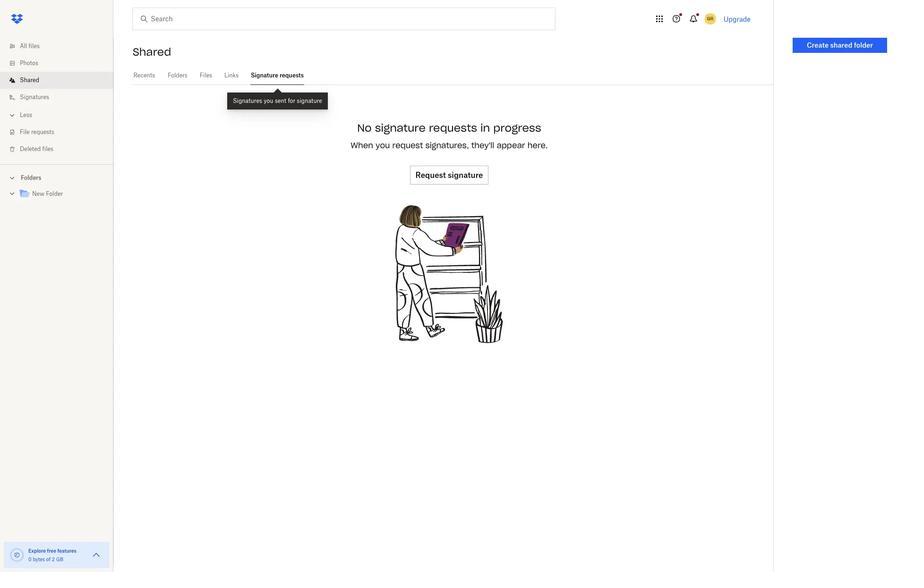 Task type: vqa. For each thing, say whether or not it's contained in the screenshot.
left 'is'
no



Task type: locate. For each thing, give the bounding box(es) containing it.
requests
[[280, 72, 304, 79], [429, 121, 477, 135], [31, 129, 54, 136]]

0 vertical spatial files
[[29, 43, 40, 50]]

files inside all files link
[[29, 43, 40, 50]]

bytes
[[33, 557, 45, 563]]

signatures link
[[8, 89, 113, 106]]

sent
[[275, 97, 286, 104]]

folders up new
[[21, 174, 41, 181]]

signatures
[[20, 94, 49, 101], [233, 97, 262, 104]]

1 vertical spatial signature
[[375, 121, 426, 135]]

folders button
[[0, 171, 113, 185]]

when
[[351, 141, 373, 150]]

deleted files
[[20, 146, 53, 153]]

signatures inside "link"
[[20, 94, 49, 101]]

2 horizontal spatial requests
[[429, 121, 477, 135]]

new folder
[[32, 190, 63, 198]]

0 vertical spatial folders
[[168, 72, 188, 79]]

1 horizontal spatial files
[[42, 146, 53, 153]]

files right deleted
[[42, 146, 53, 153]]

signature
[[297, 97, 322, 104], [375, 121, 426, 135], [448, 171, 483, 180]]

you
[[264, 97, 273, 104], [376, 141, 390, 150]]

shared
[[133, 45, 171, 59], [20, 77, 39, 84]]

0 horizontal spatial signature
[[297, 97, 322, 104]]

appear
[[497, 141, 525, 150]]

0 horizontal spatial folders
[[21, 174, 41, 181]]

1 horizontal spatial signatures
[[233, 97, 262, 104]]

shared up recents link
[[133, 45, 171, 59]]

links
[[224, 72, 239, 79]]

signatures for signatures
[[20, 94, 49, 101]]

in
[[481, 121, 490, 135]]

shared inside "list item"
[[20, 77, 39, 84]]

1 vertical spatial shared
[[20, 77, 39, 84]]

less image
[[8, 111, 17, 120]]

gr
[[707, 16, 714, 22]]

files link
[[199, 66, 213, 84]]

folder
[[854, 41, 873, 49]]

signatures up less
[[20, 94, 49, 101]]

no signature requests in progress
[[357, 121, 541, 135]]

1 horizontal spatial signature
[[375, 121, 426, 135]]

shared down photos
[[20, 77, 39, 84]]

you for signatures
[[264, 97, 273, 104]]

1 horizontal spatial requests
[[280, 72, 304, 79]]

recents
[[134, 72, 155, 79]]

all files
[[20, 43, 40, 50]]

1 vertical spatial files
[[42, 146, 53, 153]]

signature up request
[[375, 121, 426, 135]]

2 horizontal spatial signature
[[448, 171, 483, 180]]

0 horizontal spatial shared
[[20, 77, 39, 84]]

0
[[28, 557, 32, 563]]

requests up "for"
[[280, 72, 304, 79]]

signatures,
[[426, 141, 469, 150]]

you left sent
[[264, 97, 273, 104]]

when you request signatures, they'll appear here.
[[351, 141, 548, 150]]

1 horizontal spatial you
[[376, 141, 390, 150]]

gr button
[[703, 11, 718, 26]]

files inside deleted files link
[[42, 146, 53, 153]]

signature down when you request signatures, they'll appear here.
[[448, 171, 483, 180]]

here.
[[528, 141, 548, 150]]

1 vertical spatial folders
[[21, 174, 41, 181]]

folders
[[168, 72, 188, 79], [21, 174, 41, 181]]

1 horizontal spatial shared
[[133, 45, 171, 59]]

features
[[57, 549, 76, 554]]

requests inside file requests link
[[31, 129, 54, 136]]

signatures for signatures you sent for signature
[[233, 97, 262, 104]]

0 horizontal spatial files
[[29, 43, 40, 50]]

no
[[357, 121, 372, 135]]

requests inside signature requests link
[[280, 72, 304, 79]]

0 horizontal spatial you
[[264, 97, 273, 104]]

0 horizontal spatial requests
[[31, 129, 54, 136]]

they'll
[[471, 141, 494, 150]]

files right all
[[29, 43, 40, 50]]

0 vertical spatial signature
[[297, 97, 322, 104]]

2
[[52, 557, 55, 563]]

signature
[[251, 72, 278, 79]]

1 horizontal spatial folders
[[168, 72, 188, 79]]

2 vertical spatial signature
[[448, 171, 483, 180]]

folders left files
[[168, 72, 188, 79]]

request signature
[[416, 171, 483, 180]]

signatures down links
[[233, 97, 262, 104]]

list
[[0, 32, 113, 164]]

photos link
[[8, 55, 113, 72]]

of
[[46, 557, 51, 563]]

0 horizontal spatial signatures
[[20, 94, 49, 101]]

requests right file
[[31, 129, 54, 136]]

requests for file requests
[[31, 129, 54, 136]]

requests up when you request signatures, they'll appear here.
[[429, 121, 477, 135]]

0 vertical spatial you
[[264, 97, 273, 104]]

1 vertical spatial you
[[376, 141, 390, 150]]

files
[[29, 43, 40, 50], [42, 146, 53, 153]]

signature inside button
[[448, 171, 483, 180]]

you right when
[[376, 141, 390, 150]]

files
[[200, 72, 212, 79]]

signature requests link
[[250, 66, 304, 84]]

tab list
[[133, 66, 773, 85]]

signature right "for"
[[297, 97, 322, 104]]

request
[[416, 171, 446, 180]]

all
[[20, 43, 27, 50]]

Search in folder "Dropbox" text field
[[151, 14, 536, 24]]

dropbox image
[[8, 9, 26, 28]]



Task type: describe. For each thing, give the bounding box(es) containing it.
0 vertical spatial shared
[[133, 45, 171, 59]]

free
[[47, 549, 56, 554]]

files for all files
[[29, 43, 40, 50]]

explore
[[28, 549, 46, 554]]

request
[[392, 141, 423, 150]]

requests for signature requests
[[280, 72, 304, 79]]

shared list item
[[0, 72, 113, 89]]

signatures you sent for signature
[[233, 97, 322, 104]]

you for when
[[376, 141, 390, 150]]

request signature button
[[410, 166, 489, 185]]

folders inside folders link
[[168, 72, 188, 79]]

recents link
[[133, 66, 156, 84]]

less
[[20, 112, 32, 119]]

signature requests
[[251, 72, 304, 79]]

file
[[20, 129, 30, 136]]

create shared folder button
[[793, 38, 887, 53]]

folders link
[[167, 66, 188, 84]]

gb
[[56, 557, 63, 563]]

file requests
[[20, 129, 54, 136]]

files for deleted files
[[42, 146, 53, 153]]

new
[[32, 190, 44, 198]]

folders inside folders button
[[21, 174, 41, 181]]

tab list containing recents
[[133, 66, 773, 85]]

new folder link
[[19, 188, 106, 201]]

file requests link
[[8, 124, 113, 141]]

deleted
[[20, 146, 41, 153]]

signature for request signature
[[448, 171, 483, 180]]

deleted files link
[[8, 141, 113, 158]]

for
[[288, 97, 295, 104]]

photos
[[20, 60, 38, 67]]

quota usage element
[[9, 548, 25, 563]]

folder
[[46, 190, 63, 198]]

signature for no signature requests in progress
[[375, 121, 426, 135]]

upgrade
[[724, 15, 751, 23]]

upgrade link
[[724, 15, 751, 23]]

shared link
[[8, 72, 113, 89]]

all files link
[[8, 38, 113, 55]]

shared
[[830, 41, 853, 49]]

links link
[[224, 66, 239, 84]]

explore free features 0 bytes of 2 gb
[[28, 549, 76, 563]]

illustration of an empty shelf image
[[378, 204, 520, 345]]

progress
[[493, 121, 541, 135]]

create shared folder
[[807, 41, 873, 49]]

list containing all files
[[0, 32, 113, 164]]

create
[[807, 41, 829, 49]]



